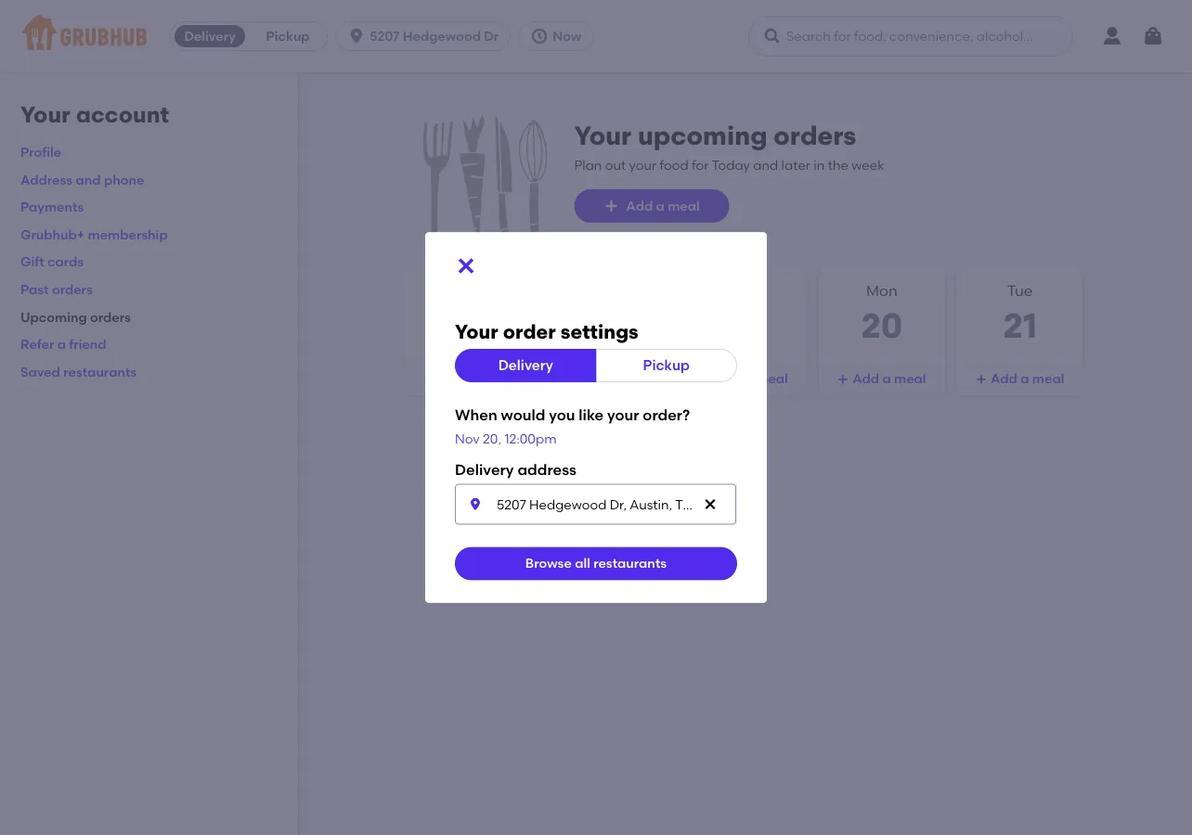 Task type: vqa. For each thing, say whether or not it's contained in the screenshot.
Grubhub
no



Task type: locate. For each thing, give the bounding box(es) containing it.
order
[[503, 320, 556, 344]]

order?
[[643, 406, 690, 424]]

1 horizontal spatial delivery button
[[455, 349, 597, 382]]

payments
[[20, 199, 84, 215]]

1 vertical spatial delivery button
[[455, 349, 597, 382]]

delivery button
[[171, 21, 249, 51], [455, 349, 597, 382]]

past orders link
[[20, 282, 93, 297]]

now
[[553, 28, 582, 44]]

saved restaurants link
[[20, 364, 137, 380]]

add
[[626, 198, 653, 214], [438, 371, 465, 387], [576, 371, 603, 387], [714, 371, 741, 387], [853, 371, 879, 387], [991, 371, 1017, 387]]

browse all restaurants
[[525, 556, 667, 572]]

1 horizontal spatial your
[[455, 320, 498, 344]]

today
[[712, 157, 750, 173], [445, 282, 490, 300]]

1 horizontal spatial pickup button
[[596, 349, 737, 382]]

your for account
[[20, 101, 70, 128]]

browse all restaurants button
[[455, 547, 737, 581]]

tue 21
[[1003, 282, 1037, 347]]

friend
[[69, 336, 106, 352]]

1 vertical spatial restaurants
[[593, 556, 667, 572]]

saved restaurants
[[20, 364, 137, 380]]

cards
[[47, 254, 84, 270]]

upcoming
[[20, 309, 87, 325]]

pickup button
[[249, 21, 327, 51], [596, 349, 737, 382]]

0 horizontal spatial pickup
[[266, 28, 310, 44]]

refer a friend
[[20, 336, 106, 352]]

0 vertical spatial delivery
[[184, 28, 236, 44]]

your upcoming orders plan out your food for today and later in the week
[[574, 120, 884, 173]]

restaurants
[[63, 364, 137, 380], [593, 556, 667, 572]]

and
[[753, 157, 778, 173], [76, 172, 101, 187]]

your order settings
[[455, 320, 639, 344]]

svg image
[[1142, 25, 1164, 47], [347, 27, 366, 45], [763, 27, 782, 45], [838, 374, 849, 385], [976, 374, 987, 385], [468, 497, 483, 512], [703, 497, 718, 512]]

orders
[[774, 120, 856, 151], [52, 282, 93, 297], [90, 309, 131, 325]]

delivery button for top pickup button
[[171, 21, 249, 51]]

phone
[[104, 172, 144, 187]]

week
[[852, 157, 884, 173]]

today up 17
[[445, 282, 490, 300]]

address and phone link
[[20, 172, 144, 187]]

0 horizontal spatial restaurants
[[63, 364, 137, 380]]

add a meal button
[[574, 189, 729, 223], [680, 268, 808, 397], [404, 362, 531, 396], [543, 362, 669, 396], [681, 362, 807, 396], [819, 362, 945, 396], [957, 362, 1083, 396]]

refer
[[20, 336, 54, 352]]

svg image inside now button
[[530, 27, 549, 45]]

0 vertical spatial orders
[[774, 120, 856, 151]]

profile link
[[20, 144, 61, 160]]

your account
[[20, 101, 169, 128]]

your up out
[[574, 120, 632, 151]]

orders up upcoming orders
[[52, 282, 93, 297]]

your left order
[[455, 320, 498, 344]]

orders for past orders
[[52, 282, 93, 297]]

nov 20, 12:00pm link
[[455, 431, 557, 447]]

a
[[656, 198, 665, 214], [57, 336, 66, 352], [468, 371, 477, 387], [606, 371, 615, 387], [744, 371, 753, 387], [882, 371, 891, 387], [1021, 371, 1029, 387]]

1 vertical spatial pickup button
[[596, 349, 737, 382]]

0 vertical spatial restaurants
[[63, 364, 137, 380]]

pickup
[[266, 28, 310, 44], [643, 357, 690, 374]]

upcoming orders link
[[20, 309, 131, 325]]

mon
[[866, 282, 898, 300]]

1 vertical spatial your
[[607, 406, 639, 424]]

0 vertical spatial today
[[712, 157, 750, 173]]

2 vertical spatial orders
[[90, 309, 131, 325]]

your
[[20, 101, 70, 128], [574, 120, 632, 151], [455, 320, 498, 344]]

delivery
[[184, 28, 236, 44], [498, 357, 553, 374]]

1 vertical spatial pickup
[[643, 357, 690, 374]]

5207
[[370, 28, 400, 44]]

0 vertical spatial pickup
[[266, 28, 310, 44]]

and left later
[[753, 157, 778, 173]]

0 horizontal spatial pickup button
[[249, 21, 327, 51]]

svg image
[[530, 27, 549, 45], [604, 199, 619, 214], [455, 255, 477, 277], [423, 374, 434, 385], [561, 374, 573, 385], [700, 374, 711, 385]]

your inside your upcoming orders plan out your food for today and later in the week
[[574, 120, 632, 151]]

would
[[501, 406, 545, 424]]

your right the like
[[607, 406, 639, 424]]

2 horizontal spatial your
[[574, 120, 632, 151]]

orders up 'friend'
[[90, 309, 131, 325]]

your right out
[[629, 157, 657, 173]]

meal
[[668, 198, 700, 214], [480, 371, 512, 387], [618, 371, 650, 387], [756, 371, 788, 387], [894, 371, 926, 387], [1032, 371, 1064, 387]]

add a meal
[[626, 198, 700, 214], [438, 371, 512, 387], [576, 371, 650, 387], [714, 371, 788, 387], [853, 371, 926, 387], [991, 371, 1064, 387]]

0 horizontal spatial your
[[20, 101, 70, 128]]

1 horizontal spatial today
[[712, 157, 750, 173]]

settings
[[561, 320, 639, 344]]

0 horizontal spatial delivery button
[[171, 21, 249, 51]]

12:00pm
[[505, 431, 557, 447]]

your inside when would you like your order? nov 20, 12:00pm
[[607, 406, 639, 424]]

like
[[579, 406, 604, 424]]

and left phone
[[76, 172, 101, 187]]

1 vertical spatial today
[[445, 282, 490, 300]]

0 horizontal spatial delivery
[[184, 28, 236, 44]]

1 horizontal spatial delivery
[[498, 357, 553, 374]]

your up the 'profile' link
[[20, 101, 70, 128]]

in
[[814, 157, 825, 173]]

5207 hedgewood dr
[[370, 28, 499, 44]]

1 vertical spatial orders
[[52, 282, 93, 297]]

1 horizontal spatial pickup
[[643, 357, 690, 374]]

orders up in
[[774, 120, 856, 151]]

main navigation navigation
[[0, 0, 1192, 72]]

0 vertical spatial your
[[629, 157, 657, 173]]

restaurants down 'friend'
[[63, 364, 137, 380]]

your
[[629, 157, 657, 173], [607, 406, 639, 424]]

21
[[1003, 306, 1037, 347]]

1 horizontal spatial and
[[753, 157, 778, 173]]

orders for upcoming orders
[[90, 309, 131, 325]]

0 vertical spatial delivery button
[[171, 21, 249, 51]]

your for upcoming
[[574, 120, 632, 151]]

address and phone
[[20, 172, 144, 187]]

17
[[451, 306, 484, 347]]

restaurants right all
[[593, 556, 667, 572]]

today right for
[[712, 157, 750, 173]]

1 horizontal spatial restaurants
[[593, 556, 667, 572]]

svg image inside 5207 hedgewood dr button
[[347, 27, 366, 45]]

delivery
[[455, 461, 514, 479]]

0 horizontal spatial and
[[76, 172, 101, 187]]



Task type: describe. For each thing, give the bounding box(es) containing it.
membership
[[88, 227, 168, 242]]

upcoming orders
[[20, 309, 131, 325]]

pickup inside main navigation "navigation"
[[266, 28, 310, 44]]

when
[[455, 406, 497, 424]]

your inside your upcoming orders plan out your food for today and later in the week
[[629, 157, 657, 173]]

0 horizontal spatial today
[[445, 282, 490, 300]]

orders inside your upcoming orders plan out your food for today and later in the week
[[774, 120, 856, 151]]

plan
[[574, 157, 602, 173]]

today 17
[[445, 282, 490, 347]]

browse
[[525, 556, 572, 572]]

today inside your upcoming orders plan out your food for today and later in the week
[[712, 157, 750, 173]]

gift
[[20, 254, 44, 270]]

when would you like your order? nov 20, 12:00pm
[[455, 406, 690, 447]]

saved
[[20, 364, 60, 380]]

5207 hedgewood dr button
[[335, 21, 518, 51]]

upcoming
[[638, 120, 767, 151]]

your for order
[[455, 320, 498, 344]]

for
[[692, 157, 709, 173]]

dr
[[484, 28, 499, 44]]

address
[[518, 461, 576, 479]]

past
[[20, 282, 49, 297]]

hedgewood
[[403, 28, 481, 44]]

later
[[781, 157, 811, 173]]

all
[[575, 556, 590, 572]]

nov
[[455, 431, 480, 447]]

Search Address search field
[[455, 484, 736, 525]]

now button
[[518, 21, 601, 51]]

refer a friend link
[[20, 336, 106, 352]]

restaurants inside button
[[593, 556, 667, 572]]

delivery button for rightmost pickup button
[[455, 349, 597, 382]]

grubhub+ membership
[[20, 227, 168, 242]]

address
[[20, 172, 73, 187]]

account
[[76, 101, 169, 128]]

20,
[[483, 431, 501, 447]]

18
[[588, 306, 624, 347]]

payments link
[[20, 199, 84, 215]]

delivery address
[[455, 461, 576, 479]]

20
[[861, 306, 903, 347]]

grubhub+
[[20, 227, 85, 242]]

tue
[[1007, 282, 1033, 300]]

food
[[660, 157, 689, 173]]

gift cards link
[[20, 254, 84, 270]]

gift cards
[[20, 254, 84, 270]]

mon 20
[[861, 282, 903, 347]]

delivery inside main navigation "navigation"
[[184, 28, 236, 44]]

profile
[[20, 144, 61, 160]]

out
[[605, 157, 626, 173]]

you
[[549, 406, 575, 424]]

grubhub+ membership link
[[20, 227, 168, 242]]

0 vertical spatial pickup button
[[249, 21, 327, 51]]

and inside your upcoming orders plan out your food for today and later in the week
[[753, 157, 778, 173]]

past orders
[[20, 282, 93, 297]]

1 vertical spatial delivery
[[498, 357, 553, 374]]

the
[[828, 157, 849, 173]]



